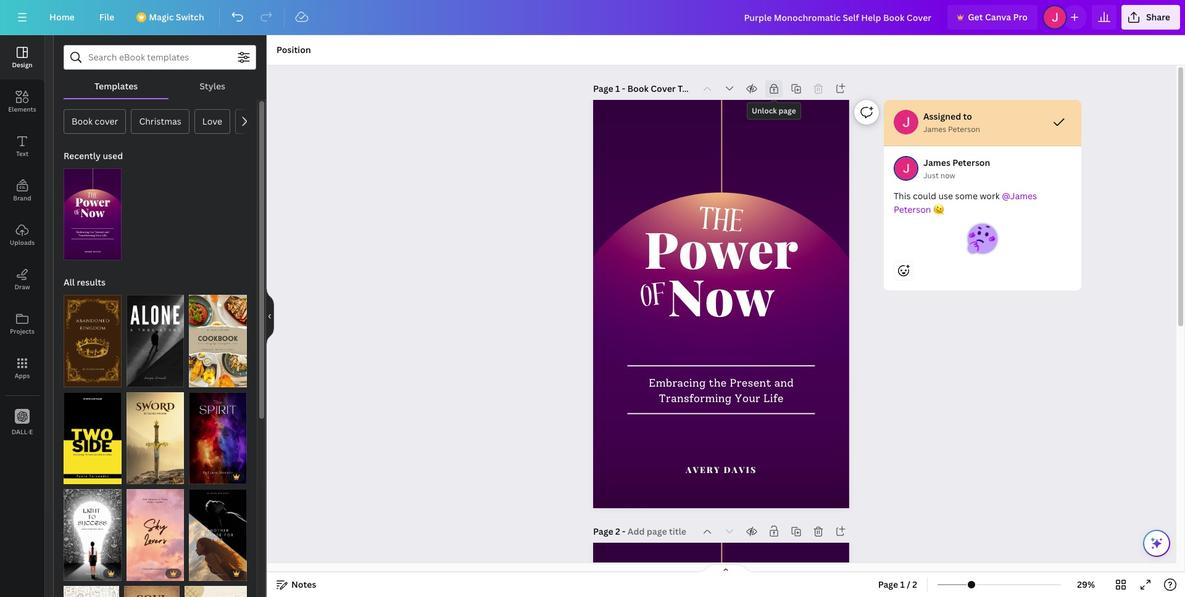 Task type: locate. For each thing, give the bounding box(es) containing it.
page for page 2
[[594, 526, 614, 538]]

apps button
[[0, 347, 44, 391]]

page
[[594, 83, 614, 95], [594, 526, 614, 538], [879, 579, 899, 591]]

now
[[668, 262, 775, 330]]

peterson for james peterson
[[894, 204, 932, 216]]

2 horizontal spatial 2
[[913, 579, 918, 591]]

black and white  modern alone story book cover image
[[126, 296, 184, 388]]

1 left /
[[901, 579, 905, 591]]

book
[[72, 116, 93, 127]]

canva assistant image
[[1150, 537, 1165, 552]]

get
[[969, 11, 984, 23]]

uploads
[[10, 238, 35, 247]]

0 horizontal spatial 1
[[195, 375, 199, 385]]

peterson down to
[[949, 124, 981, 135]]

list
[[884, 100, 1087, 330]]

1 vertical spatial 2
[[616, 526, 621, 538]]

2 up colorful dark modern photo the spirit novel book cover group
[[209, 375, 213, 385]]

peterson down this
[[894, 204, 932, 216]]

the
[[697, 196, 745, 251], [709, 377, 727, 390]]

styles
[[200, 80, 226, 92]]

to
[[964, 111, 973, 122]]

black and white  modern alone story book cover group
[[126, 288, 184, 388]]

0 horizontal spatial 2
[[209, 375, 213, 385]]

hide image
[[266, 287, 274, 346]]

black
[[243, 116, 266, 127]]

templates
[[94, 80, 138, 92]]

1 vertical spatial james
[[924, 157, 951, 169]]

file
[[99, 11, 114, 23]]

this
[[894, 190, 911, 202]]

james up the just
[[924, 157, 951, 169]]

1 horizontal spatial 1
[[616, 83, 620, 95]]

design
[[12, 61, 32, 69]]

list containing assigned to
[[884, 100, 1087, 330]]

brown and orange elegant simple young adult fantasy book cover image
[[64, 296, 121, 388]]

assigned
[[924, 111, 962, 122]]

dall·e button
[[0, 401, 44, 445]]

1 vertical spatial the
[[709, 377, 727, 390]]

0 vertical spatial -
[[622, 83, 626, 95]]

text
[[16, 149, 28, 158]]

brown and orange elegant simple young adult fantasy book cover group
[[64, 288, 121, 388]]

james for james peterson
[[1011, 190, 1038, 202]]

golden hour sunset sky book cover image
[[126, 490, 184, 582]]

text button
[[0, 124, 44, 169]]

projects button
[[0, 302, 44, 347]]

brown aesthetic minimalist note book cover page a4 document group
[[184, 580, 247, 598]]

1 vertical spatial -
[[623, 526, 626, 538]]

could
[[913, 190, 937, 202]]

0 vertical spatial 1
[[616, 83, 620, 95]]

yellow fantasy novel book cover group
[[126, 385, 184, 485]]

29%
[[1078, 579, 1096, 591]]

- left page title text box
[[623, 526, 626, 538]]

cover
[[95, 116, 118, 127]]

2 vertical spatial 2
[[913, 579, 918, 591]]

colorful dark modern photo the spirit novel book cover group
[[189, 385, 247, 485]]

all
[[64, 277, 75, 289]]

assigned to james peterson
[[924, 111, 981, 135]]

magic
[[149, 11, 174, 23]]

1
[[616, 83, 620, 95], [195, 375, 199, 385], [901, 579, 905, 591]]

get canva pro button
[[948, 5, 1038, 30]]

2 vertical spatial page
[[879, 579, 899, 591]]

1 vertical spatial 1
[[195, 375, 199, 385]]

christmas button
[[131, 109, 189, 134]]

colorful modern cookbook book cover group
[[189, 288, 247, 388]]

peterson inside james peterson
[[894, 204, 932, 216]]

of
[[639, 272, 670, 326], [201, 375, 207, 385]]

peterson inside the "james peterson just now"
[[953, 157, 991, 169]]

and
[[775, 377, 794, 390]]

get canva pro
[[969, 11, 1028, 23]]

james inside the "james peterson just now"
[[924, 157, 951, 169]]

peterson
[[949, 124, 981, 135], [953, 157, 991, 169], [894, 204, 932, 216]]

1 vertical spatial of
[[201, 375, 207, 385]]

0 vertical spatial page
[[594, 83, 614, 95]]

now
[[941, 170, 956, 181]]

0 vertical spatial peterson
[[949, 124, 981, 135]]

page 1 -
[[594, 83, 628, 95]]

0 horizontal spatial of
[[201, 375, 207, 385]]

recently used
[[64, 150, 123, 162]]

0 vertical spatial james
[[924, 124, 947, 135]]

2 left page title text box
[[616, 526, 621, 538]]

brand button
[[0, 169, 44, 213]]

page left /
[[879, 579, 899, 591]]

1 for page 1 -
[[616, 83, 620, 95]]

Page title text field
[[628, 83, 694, 95]]

- for page 1 -
[[622, 83, 626, 95]]

2 vertical spatial 1
[[901, 579, 905, 591]]

1 vertical spatial page
[[594, 526, 614, 538]]

page left page title text field
[[594, 83, 614, 95]]

life
[[764, 392, 784, 405]]

embracing the present and transforming your life
[[649, 377, 794, 405]]

0 vertical spatial 2
[[209, 375, 213, 385]]

2 horizontal spatial 1
[[901, 579, 905, 591]]

1 inside button
[[901, 579, 905, 591]]

critiquing work image
[[968, 224, 998, 254]]

1 left page title text field
[[616, 83, 620, 95]]

- left page title text field
[[622, 83, 626, 95]]

templates button
[[64, 75, 169, 98]]

james right 'work'
[[1011, 190, 1038, 202]]

2 vertical spatial peterson
[[894, 204, 932, 216]]

pro
[[1014, 11, 1028, 23]]

2 right /
[[913, 579, 918, 591]]

page
[[779, 106, 797, 116]]

notes button
[[272, 576, 321, 595]]

davis
[[724, 465, 757, 476]]

2
[[209, 375, 213, 385], [616, 526, 621, 538], [913, 579, 918, 591]]

share button
[[1122, 5, 1181, 30]]

james
[[924, 124, 947, 135], [924, 157, 951, 169], [1011, 190, 1038, 202]]

avery
[[686, 465, 721, 476]]

james down assigned
[[924, 124, 947, 135]]

1 right black and white  modern alone story book cover "image"
[[195, 375, 199, 385]]

transforming
[[659, 392, 732, 405]]

page inside page 1 / 2 button
[[879, 579, 899, 591]]

james inside james peterson
[[1011, 190, 1038, 202]]

2 inside button
[[913, 579, 918, 591]]

peterson up 'now' in the right of the page
[[953, 157, 991, 169]]

purple monochromatic self help book cover image
[[64, 169, 122, 261]]

unlock page
[[752, 106, 797, 116]]

styles button
[[169, 75, 256, 98]]

1 horizontal spatial of
[[639, 272, 670, 326]]

page 1 / 2 button
[[874, 576, 923, 595]]

your
[[735, 392, 761, 405]]

peterson for james peterson just now
[[953, 157, 991, 169]]

2 vertical spatial james
[[1011, 190, 1038, 202]]

1 vertical spatial peterson
[[953, 157, 991, 169]]

page left page title text box
[[594, 526, 614, 538]]



Task type: describe. For each thing, give the bounding box(es) containing it.
page 2 -
[[594, 526, 628, 538]]

present
[[730, 377, 772, 390]]

home link
[[40, 5, 84, 30]]

1 horizontal spatial 2
[[616, 526, 621, 538]]

james peterson just now
[[924, 157, 991, 181]]

book cover
[[72, 116, 118, 127]]

black white maximalism inspirational book cover group
[[64, 482, 121, 582]]

this could use some work
[[894, 190, 1003, 202]]

side panel tab list
[[0, 35, 44, 445]]

position button
[[272, 40, 316, 60]]

position
[[277, 44, 311, 56]]

home
[[49, 11, 75, 23]]

recently
[[64, 150, 101, 162]]

love button
[[194, 109, 230, 134]]

black and yellow modern two side book cover image
[[64, 393, 121, 485]]

Design title text field
[[735, 5, 943, 30]]

page 1 / 2
[[879, 579, 918, 591]]

black white maximalism inspirational book cover image
[[64, 490, 121, 582]]

just
[[924, 170, 939, 181]]

james for james peterson just now
[[924, 157, 951, 169]]

/
[[907, 579, 911, 591]]

2 inside colorful modern cookbook book cover 'group'
[[209, 375, 213, 385]]

file button
[[89, 5, 124, 30]]

brand
[[13, 194, 31, 203]]

yellow fantasy novel book cover image
[[126, 393, 184, 485]]

power
[[645, 214, 799, 282]]

1 of 2
[[195, 375, 213, 385]]

elements button
[[0, 80, 44, 124]]

james peterson
[[894, 190, 1040, 216]]

golden hour sunset sky book cover group
[[126, 482, 184, 582]]

magic switch button
[[129, 5, 214, 30]]

the inside embracing the present and transforming your life
[[709, 377, 727, 390]]

all results
[[64, 277, 106, 289]]

switch
[[176, 11, 204, 23]]

work
[[980, 190, 1000, 202]]

power now
[[645, 214, 799, 330]]

29% button
[[1067, 576, 1107, 595]]

love
[[202, 116, 222, 127]]

notes
[[292, 579, 317, 591]]

avery davis
[[686, 465, 757, 476]]

some
[[956, 190, 978, 202]]

of inside colorful modern cookbook book cover 'group'
[[201, 375, 207, 385]]

design button
[[0, 35, 44, 80]]

beige simple sketch illustration recipe book cover group
[[64, 580, 119, 598]]

james inside assigned to james peterson
[[924, 124, 947, 135]]

0 vertical spatial of
[[639, 272, 670, 326]]

- for page 2 -
[[623, 526, 626, 538]]

elements
[[8, 105, 36, 114]]

show pages image
[[697, 565, 756, 574]]

brown aesthetic minimalist note book cover page a4 document image
[[184, 587, 247, 598]]

uploads button
[[0, 213, 44, 258]]

Search eBook templates search field
[[88, 46, 232, 69]]

black and white modern minimalist love story book cover group
[[189, 482, 247, 582]]

peterson inside assigned to james peterson
[[949, 124, 981, 135]]

brown rusty mystery novel book cover group
[[124, 580, 180, 598]]

black and white modern minimalist love story book cover image
[[189, 490, 247, 582]]

page for page 1
[[594, 83, 614, 95]]

share
[[1147, 11, 1171, 23]]

brown rusty mystery novel book cover image
[[124, 587, 180, 598]]

colorful dark modern photo the spirit novel book cover image
[[189, 393, 247, 485]]

black button
[[235, 109, 274, 134]]

book cover button
[[64, 109, 126, 134]]

black and yellow modern two side book cover group
[[64, 385, 121, 485]]

results
[[77, 277, 106, 289]]

🫠
[[932, 204, 945, 216]]

@
[[1003, 190, 1011, 202]]

canva
[[986, 11, 1012, 23]]

0 vertical spatial the
[[697, 196, 745, 251]]

1 for page 1 / 2
[[901, 579, 905, 591]]

main menu bar
[[0, 0, 1186, 35]]

dall·e
[[12, 428, 33, 436]]

projects
[[10, 327, 35, 336]]

christmas
[[139, 116, 181, 127]]

1 inside colorful modern cookbook book cover 'group'
[[195, 375, 199, 385]]

draw button
[[0, 258, 44, 302]]

purple monochromatic self help book cover group
[[64, 161, 122, 261]]

magic switch
[[149, 11, 204, 23]]

embracing
[[649, 377, 706, 390]]

apps
[[15, 372, 30, 380]]

used
[[103, 150, 123, 162]]

draw
[[14, 283, 30, 292]]

use
[[939, 190, 954, 202]]

unlock
[[752, 106, 777, 116]]

Page title text field
[[628, 526, 688, 539]]



Task type: vqa. For each thing, say whether or not it's contained in the screenshot.
the middle Facebook
no



